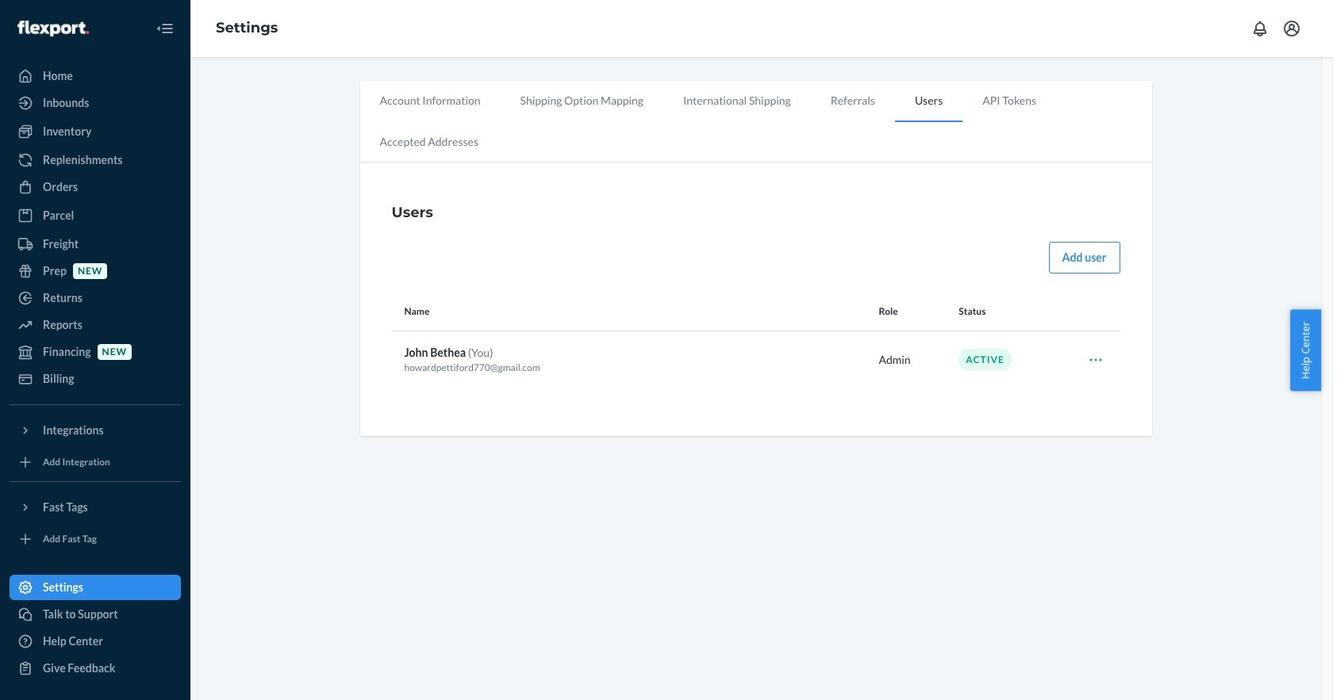 Task type: describe. For each thing, give the bounding box(es) containing it.
close navigation image
[[156, 19, 175, 38]]



Task type: locate. For each thing, give the bounding box(es) containing it.
open notifications image
[[1251, 19, 1270, 38]]

tab list
[[360, 81, 1152, 163]]

tab
[[360, 81, 500, 121], [500, 81, 663, 121], [663, 81, 811, 121], [811, 81, 895, 121], [895, 81, 963, 122], [963, 81, 1056, 121], [360, 122, 498, 162]]

flexport logo image
[[17, 20, 89, 36]]

open account menu image
[[1282, 19, 1301, 38]]



Task type: vqa. For each thing, say whether or not it's contained in the screenshot.
Reconciliation to the top
no



